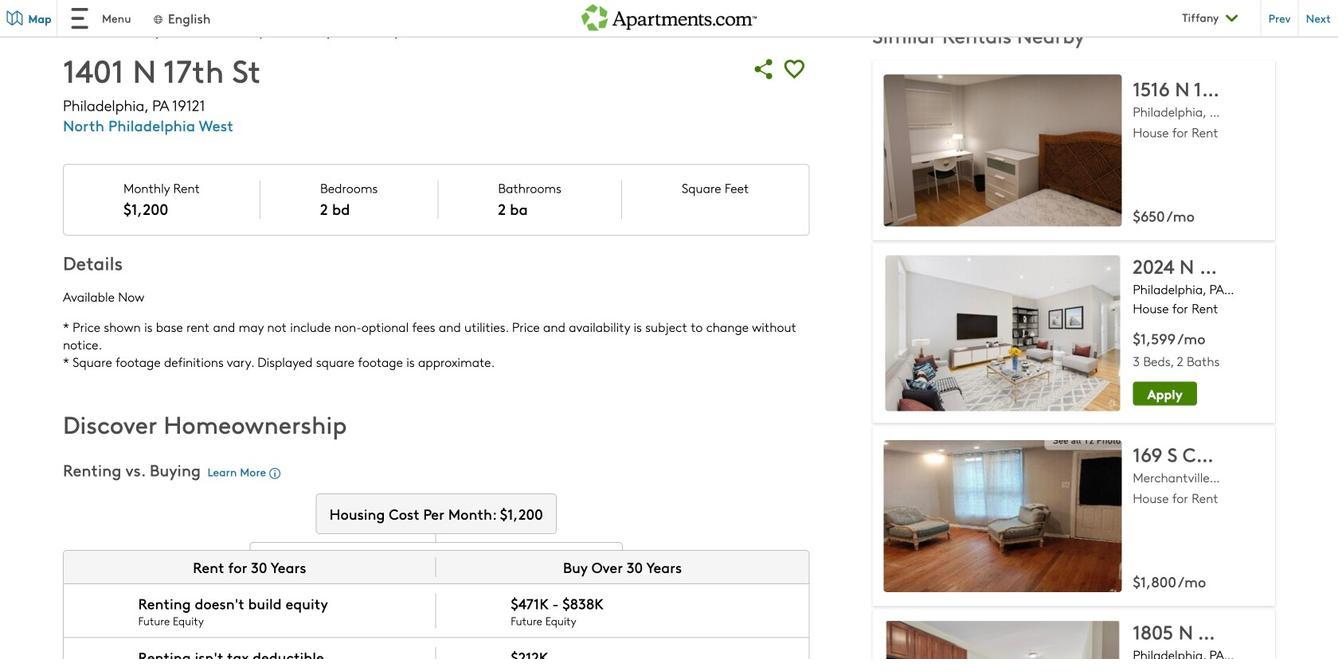 Task type: locate. For each thing, give the bounding box(es) containing it.
building photo - 2024 n gratz st image
[[885, 256, 1120, 412]]

building photo - 1805 n 18th st image
[[885, 622, 1120, 660]]

share listing image
[[749, 54, 779, 85]]



Task type: vqa. For each thing, say whether or not it's contained in the screenshot.
'building photo - 2024 n gratz st'
yes



Task type: describe. For each thing, give the bounding box(es) containing it.
building photo - 169 s centre st image
[[884, 441, 1122, 593]]

building photo - 1516 n 12th st image
[[884, 75, 1122, 226]]

apartments.com logo image
[[582, 0, 757, 31]]



